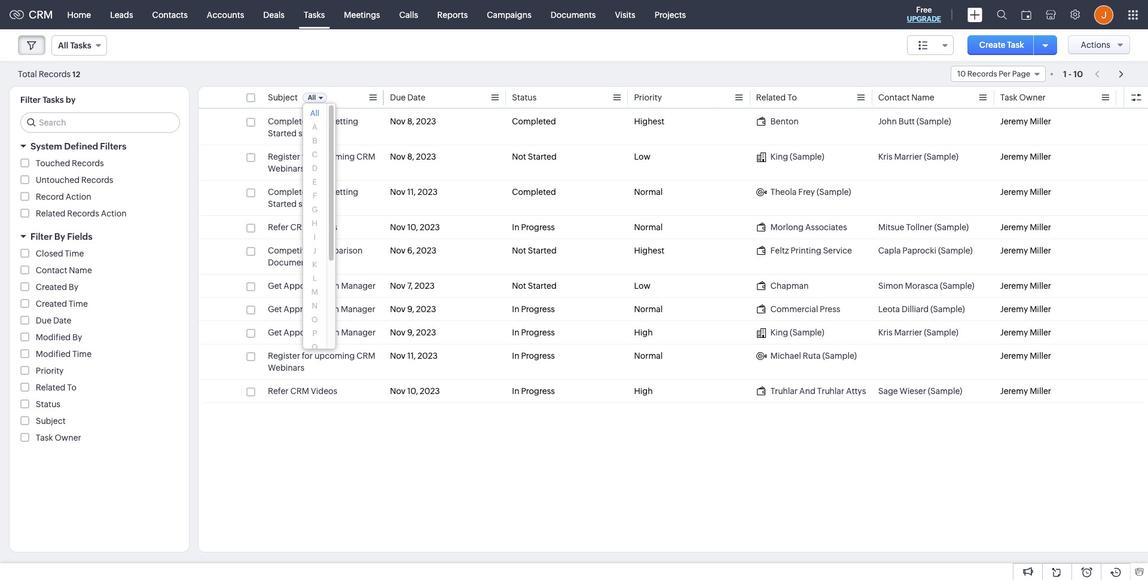 Task type: locate. For each thing, give the bounding box(es) containing it.
complete left a
[[268, 117, 307, 126]]

1 jeremy miller from the top
[[1001, 117, 1052, 126]]

filter up closed
[[31, 231, 52, 242]]

10 right "-"
[[1074, 69, 1083, 79]]

2 vertical spatial time
[[72, 349, 92, 359]]

capla paprocki (sample)
[[878, 246, 973, 255]]

created time
[[36, 299, 88, 309]]

untouched records
[[36, 175, 113, 185]]

subject
[[268, 93, 298, 102], [36, 416, 66, 426]]

0 vertical spatial king (sample) link
[[756, 151, 825, 163]]

refer crm videos for high
[[268, 386, 337, 396]]

miller for leota dilliard (sample) link
[[1030, 304, 1052, 314]]

filter inside dropdown button
[[31, 231, 52, 242]]

(sample) down the leota dilliard (sample)
[[924, 328, 959, 337]]

2 apporval from the top
[[284, 328, 319, 337]]

1 vertical spatial owner
[[55, 433, 81, 443]]

4 jeremy miller from the top
[[1001, 223, 1052, 232]]

time for created time
[[69, 299, 88, 309]]

records up fields
[[67, 209, 99, 218]]

2 register for upcoming crm webinars from the top
[[268, 351, 375, 373]]

0 vertical spatial get apporval from manager link
[[268, 280, 376, 292]]

refer crm videos down "q"
[[268, 386, 337, 396]]

2 king (sample) link from the top
[[756, 327, 825, 339]]

7 jeremy from the top
[[1001, 304, 1028, 314]]

2 for from the top
[[302, 351, 313, 361]]

tasks left by
[[43, 95, 64, 105]]

1 vertical spatial kris marrier (sample)
[[878, 328, 959, 337]]

kris marrier (sample) link down dilliard
[[878, 327, 959, 339]]

complete crm getting started steps link up the h
[[268, 186, 378, 210]]

0 vertical spatial highest
[[634, 117, 665, 126]]

get apporval from manager down o
[[268, 328, 376, 337]]

3 jeremy from the top
[[1001, 187, 1028, 197]]

kris for high
[[878, 328, 893, 337]]

refer crm videos up i
[[268, 223, 337, 232]]

2 miller from the top
[[1030, 152, 1052, 161]]

time down modified by
[[72, 349, 92, 359]]

getting for nov 11, 2023
[[329, 187, 358, 197]]

2 in progress from the top
[[512, 304, 555, 314]]

related down record
[[36, 209, 65, 218]]

2 normal from the top
[[634, 223, 663, 232]]

get apporval from manager link for nov 7, 2023
[[268, 280, 376, 292]]

1 vertical spatial 8,
[[407, 152, 414, 161]]

calls link
[[390, 0, 428, 29]]

1 vertical spatial refer crm videos
[[268, 386, 337, 396]]

5 nov from the top
[[390, 246, 406, 255]]

2 register for upcoming crm webinars link from the top
[[268, 350, 378, 374]]

2 get from the top
[[268, 304, 282, 314]]

create task button
[[968, 35, 1036, 55]]

time down "created by" at the left of page
[[69, 299, 88, 309]]

nov 9, 2023
[[390, 304, 436, 314], [390, 328, 436, 337]]

manager for high
[[341, 328, 376, 337]]

0 vertical spatial by
[[54, 231, 65, 242]]

0 horizontal spatial contact name
[[36, 266, 92, 275]]

by inside filter by fields dropdown button
[[54, 231, 65, 242]]

4 miller from the top
[[1030, 223, 1052, 232]]

task owner
[[1001, 93, 1046, 102], [36, 433, 81, 443]]

miller
[[1030, 117, 1052, 126], [1030, 152, 1052, 161], [1030, 187, 1052, 197], [1030, 223, 1052, 232], [1030, 246, 1052, 255], [1030, 281, 1052, 291], [1030, 304, 1052, 314], [1030, 328, 1052, 337], [1030, 351, 1052, 361], [1030, 386, 1052, 396]]

michael ruta (sample) link
[[756, 350, 857, 362]]

0 vertical spatial 10,
[[407, 223, 418, 232]]

2 jeremy from the top
[[1001, 152, 1028, 161]]

commercial
[[771, 304, 818, 314]]

related up benton link
[[756, 93, 786, 102]]

time down fields
[[65, 249, 84, 258]]

0 vertical spatial complete
[[268, 117, 307, 126]]

register left "q"
[[268, 351, 300, 361]]

not started for nov 8, 2023
[[512, 152, 557, 161]]

tasks up 12
[[70, 41, 91, 50]]

visits
[[615, 10, 636, 19]]

task
[[1007, 40, 1024, 50], [1001, 93, 1018, 102], [36, 433, 53, 443]]

1 refer crm videos from the top
[[268, 223, 337, 232]]

1 refer crm videos link from the top
[[268, 221, 337, 233]]

10
[[1074, 69, 1083, 79], [958, 69, 966, 78]]

in progress for morlong
[[512, 223, 555, 232]]

from right n
[[321, 304, 339, 314]]

2023 for "commercial press" link
[[416, 304, 436, 314]]

1 vertical spatial completed
[[512, 187, 556, 197]]

king down benton link
[[771, 152, 788, 161]]

1 king (sample) from the top
[[771, 152, 825, 161]]

all for all tasks
[[58, 41, 68, 50]]

profile element
[[1087, 0, 1121, 29]]

1 horizontal spatial due date
[[390, 93, 426, 102]]

4 progress from the top
[[521, 351, 555, 361]]

started
[[268, 129, 297, 138], [528, 152, 557, 161], [268, 199, 297, 209], [528, 246, 557, 255], [528, 281, 557, 291]]

all up the total records 12
[[58, 41, 68, 50]]

9,
[[407, 304, 414, 314], [407, 328, 414, 337]]

apporval up approval
[[284, 281, 319, 291]]

6 jeremy from the top
[[1001, 281, 1028, 291]]

refer for normal
[[268, 223, 289, 232]]

documents
[[551, 10, 596, 19]]

0 vertical spatial owner
[[1020, 93, 1046, 102]]

by up modified time
[[72, 333, 82, 342]]

0 horizontal spatial tasks
[[43, 95, 64, 105]]

1 horizontal spatial due
[[390, 93, 406, 102]]

jeremy miller for high's kris marrier (sample) 'link'
[[1001, 328, 1052, 337]]

comparison
[[315, 246, 363, 255]]

by up closed time
[[54, 231, 65, 242]]

9 nov from the top
[[390, 351, 406, 361]]

nov
[[390, 117, 406, 126], [390, 152, 406, 161], [390, 187, 406, 197], [390, 223, 406, 232], [390, 246, 406, 255], [390, 281, 406, 291], [390, 304, 406, 314], [390, 328, 406, 337], [390, 351, 406, 361], [390, 386, 406, 396]]

records down touched records
[[81, 175, 113, 185]]

get left approval
[[268, 304, 282, 314]]

1 horizontal spatial action
[[101, 209, 127, 218]]

total records 12
[[18, 69, 80, 79]]

3 normal from the top
[[634, 304, 663, 314]]

1 vertical spatial getting
[[329, 187, 358, 197]]

1 vertical spatial low
[[634, 281, 651, 291]]

manager down comparison
[[341, 281, 376, 291]]

10 records per page
[[958, 69, 1031, 78]]

1 register for upcoming crm webinars link from the top
[[268, 151, 378, 175]]

3 in from the top
[[512, 328, 520, 337]]

2 marrier from the top
[[895, 328, 923, 337]]

refer crm videos link down 'g'
[[268, 221, 337, 233]]

1 vertical spatial king (sample)
[[771, 328, 825, 337]]

to down modified time
[[67, 383, 77, 392]]

e
[[313, 178, 317, 187]]

2023 for chapman "link"
[[415, 281, 435, 291]]

for for nov 8, 2023
[[302, 152, 313, 161]]

0 vertical spatial contact name
[[878, 93, 935, 102]]

get left p
[[268, 328, 282, 337]]

refer crm videos link down "q"
[[268, 385, 337, 397]]

1 get apporval from manager link from the top
[[268, 280, 376, 292]]

2 vertical spatial not started
[[512, 281, 557, 291]]

upcoming down p
[[315, 351, 355, 361]]

page
[[1012, 69, 1031, 78]]

1 nov 9, 2023 from the top
[[390, 304, 436, 314]]

jeremy for john butt (sample) link
[[1001, 117, 1028, 126]]

not for nov 8, 2023
[[512, 152, 526, 161]]

complete left f
[[268, 187, 307, 197]]

1 not started from the top
[[512, 152, 557, 161]]

get for low
[[268, 281, 282, 291]]

2023 for high king (sample) 'link'
[[416, 328, 436, 337]]

apporval for nov 7, 2023
[[284, 281, 319, 291]]

6 nov from the top
[[390, 281, 406, 291]]

4 normal from the top
[[634, 351, 663, 361]]

0 vertical spatial upcoming
[[315, 152, 355, 161]]

progress
[[521, 223, 555, 232], [521, 304, 555, 314], [521, 328, 555, 337], [521, 351, 555, 361], [521, 386, 555, 396]]

modified time
[[36, 349, 92, 359]]

2 get apporval from manager link from the top
[[268, 327, 376, 339]]

1 vertical spatial 10,
[[407, 386, 418, 396]]

all up a
[[308, 94, 316, 101]]

0 vertical spatial all
[[58, 41, 68, 50]]

capla paprocki (sample) link
[[878, 245, 973, 257]]

contact down closed
[[36, 266, 67, 275]]

all inside field
[[58, 41, 68, 50]]

2 getting from the top
[[329, 187, 358, 197]]

2 8, from the top
[[407, 152, 414, 161]]

1 king from the top
[[771, 152, 788, 161]]

normal
[[634, 187, 663, 197], [634, 223, 663, 232], [634, 304, 663, 314], [634, 351, 663, 361]]

register for upcoming crm webinars up e
[[268, 152, 375, 173]]

deals link
[[254, 0, 294, 29]]

priority
[[634, 93, 662, 102], [36, 366, 64, 376]]

records left 12
[[39, 69, 71, 79]]

register for upcoming crm webinars for nov 11, 2023
[[268, 351, 375, 373]]

steps for nov 11, 2023
[[298, 199, 319, 209]]

1 kris from the top
[[878, 152, 893, 161]]

videos up i
[[311, 223, 337, 232]]

2 nov from the top
[[390, 152, 406, 161]]

0 horizontal spatial truhlar
[[771, 386, 798, 396]]

1 vertical spatial kris
[[878, 328, 893, 337]]

modified down modified by
[[36, 349, 71, 359]]

kris down "john"
[[878, 152, 893, 161]]

1 vertical spatial manager
[[341, 304, 375, 314]]

nov for feltz printing service link
[[390, 246, 406, 255]]

tasks right "deals" link
[[304, 10, 325, 19]]

register left c on the top of the page
[[268, 152, 300, 161]]

1 vertical spatial refer
[[268, 386, 289, 396]]

6 jeremy miller from the top
[[1001, 281, 1052, 291]]

complete crm getting started steps up c on the top of the page
[[268, 117, 358, 138]]

register for upcoming crm webinars down p
[[268, 351, 375, 373]]

4 jeremy from the top
[[1001, 223, 1028, 232]]

2 completed from the top
[[512, 187, 556, 197]]

1 in from the top
[[512, 223, 520, 232]]

2 steps from the top
[[298, 199, 319, 209]]

kris marrier (sample) down john butt (sample)
[[878, 152, 959, 161]]

(sample) up frey on the right top of the page
[[790, 152, 825, 161]]

(sample) right frey on the right top of the page
[[817, 187, 851, 197]]

0 vertical spatial due
[[390, 93, 406, 102]]

steps up c on the top of the page
[[298, 129, 319, 138]]

kris marrier (sample) link for low
[[878, 151, 959, 163]]

0 vertical spatial refer crm videos
[[268, 223, 337, 232]]

tasks
[[304, 10, 325, 19], [70, 41, 91, 50], [43, 95, 64, 105]]

kris marrier (sample) link down john butt (sample)
[[878, 151, 959, 163]]

7 nov from the top
[[390, 304, 406, 314]]

1 10, from the top
[[407, 223, 418, 232]]

4 in from the top
[[512, 351, 520, 361]]

king (sample) link
[[756, 151, 825, 163], [756, 327, 825, 339]]

1 king (sample) link from the top
[[756, 151, 825, 163]]

for up d
[[302, 152, 313, 161]]

get down document
[[268, 281, 282, 291]]

miller for simon morasca (sample) "link"
[[1030, 281, 1052, 291]]

for down p
[[302, 351, 313, 361]]

1 vertical spatial task
[[1001, 93, 1018, 102]]

1 vertical spatial videos
[[311, 386, 337, 396]]

webinars for nov 11, 2023
[[268, 363, 305, 373]]

2 register from the top
[[268, 351, 300, 361]]

records for touched
[[72, 159, 104, 168]]

0 vertical spatial not
[[512, 152, 526, 161]]

king (sample) link down the commercial
[[756, 327, 825, 339]]

get apporval from manager
[[268, 281, 376, 291], [268, 328, 376, 337]]

g
[[312, 205, 318, 214]]

king (sample) for low
[[771, 152, 825, 161]]

2 not from the top
[[512, 246, 526, 255]]

feltz
[[771, 246, 789, 255]]

get apporval from manager link up n
[[268, 280, 376, 292]]

0 horizontal spatial due
[[36, 316, 52, 325]]

videos
[[311, 223, 337, 232], [311, 386, 337, 396]]

records left per
[[968, 69, 997, 78]]

1 nov 10, 2023 from the top
[[390, 223, 440, 232]]

high for truhlar and truhlar attys
[[634, 386, 653, 396]]

(sample) right morasca
[[940, 281, 975, 291]]

5 in from the top
[[512, 386, 520, 396]]

register for upcoming crm webinars link for nov 8, 2023
[[268, 151, 378, 175]]

king for low
[[771, 152, 788, 161]]

a
[[312, 123, 317, 132]]

2023
[[416, 117, 436, 126], [416, 152, 436, 161], [418, 187, 438, 197], [420, 223, 440, 232], [416, 246, 437, 255], [415, 281, 435, 291], [416, 304, 436, 314], [416, 328, 436, 337], [418, 351, 438, 361], [420, 386, 440, 396]]

time
[[65, 249, 84, 258], [69, 299, 88, 309], [72, 349, 92, 359]]

crm link
[[10, 8, 53, 21]]

10, for high
[[407, 386, 418, 396]]

upcoming for nov 11, 2023
[[315, 351, 355, 361]]

contact name down closed time
[[36, 266, 92, 275]]

0 vertical spatial complete crm getting started steps
[[268, 117, 358, 138]]

king
[[771, 152, 788, 161], [771, 328, 788, 337]]

marrier
[[895, 152, 923, 161], [895, 328, 923, 337]]

approval
[[284, 304, 319, 314]]

0 vertical spatial task
[[1007, 40, 1024, 50]]

1 vertical spatial tasks
[[70, 41, 91, 50]]

2 complete crm getting started steps link from the top
[[268, 186, 378, 210]]

2 not started from the top
[[512, 246, 557, 255]]

related to down modified time
[[36, 383, 77, 392]]

created up created time
[[36, 282, 67, 292]]

1 vertical spatial register for upcoming crm webinars
[[268, 351, 375, 373]]

1 webinars from the top
[[268, 164, 305, 173]]

videos down "q"
[[311, 386, 337, 396]]

2 complete from the top
[[268, 187, 307, 197]]

manager down get approval from manager
[[341, 328, 376, 337]]

2 king from the top
[[771, 328, 788, 337]]

progress for king (sample)
[[521, 328, 555, 337]]

0 vertical spatial 9,
[[407, 304, 414, 314]]

2 progress from the top
[[521, 304, 555, 314]]

kris marrier (sample)
[[878, 152, 959, 161], [878, 328, 959, 337]]

actions
[[1081, 40, 1111, 50]]

records down defined
[[72, 159, 104, 168]]

2 vertical spatial tasks
[[43, 95, 64, 105]]

in
[[512, 223, 520, 232], [512, 304, 520, 314], [512, 328, 520, 337], [512, 351, 520, 361], [512, 386, 520, 396]]

create
[[980, 40, 1006, 50]]

get apporval from manager link for nov 9, 2023
[[268, 327, 376, 339]]

related to
[[756, 93, 797, 102], [36, 383, 77, 392]]

competitor comparison document link
[[268, 245, 378, 269]]

in progress for commercial
[[512, 304, 555, 314]]

1 vertical spatial related to
[[36, 383, 77, 392]]

manager right n
[[341, 304, 375, 314]]

king (sample) down "commercial press" link
[[771, 328, 825, 337]]

10 miller from the top
[[1030, 386, 1052, 396]]

related down modified time
[[36, 383, 65, 392]]

get apporval from manager link
[[268, 280, 376, 292], [268, 327, 376, 339]]

truhlar and truhlar attys
[[771, 386, 866, 396]]

(sample) right ruta
[[823, 351, 857, 361]]

miller for high's kris marrier (sample) 'link'
[[1030, 328, 1052, 337]]

accounts link
[[197, 0, 254, 29]]

1 vertical spatial to
[[67, 383, 77, 392]]

0 vertical spatial getting
[[329, 117, 358, 126]]

kris marrier (sample) down dilliard
[[878, 328, 959, 337]]

from right m
[[321, 281, 340, 291]]

1 vertical spatial due date
[[36, 316, 71, 325]]

time for closed time
[[65, 249, 84, 258]]

1 horizontal spatial to
[[788, 93, 797, 102]]

1 vertical spatial status
[[36, 400, 60, 409]]

(sample) up the michael ruta (sample) "link"
[[790, 328, 825, 337]]

3 in progress from the top
[[512, 328, 555, 337]]

3 from from the top
[[321, 328, 340, 337]]

0 vertical spatial kris marrier (sample) link
[[878, 151, 959, 163]]

0 horizontal spatial task owner
[[36, 433, 81, 443]]

related to up benton link
[[756, 93, 797, 102]]

1 getting from the top
[[329, 117, 358, 126]]

2 upcoming from the top
[[315, 351, 355, 361]]

upcoming up d
[[315, 152, 355, 161]]

visits link
[[606, 0, 645, 29]]

0 horizontal spatial all
[[58, 41, 68, 50]]

0 horizontal spatial subject
[[36, 416, 66, 426]]

benton
[[771, 117, 799, 126]]

king (sample)
[[771, 152, 825, 161], [771, 328, 825, 337]]

3 miller from the top
[[1030, 187, 1052, 197]]

steps for nov 8, 2023
[[298, 129, 319, 138]]

0 vertical spatial modified
[[36, 333, 71, 342]]

8, for register for upcoming crm webinars
[[407, 152, 414, 161]]

2 vertical spatial manager
[[341, 328, 376, 337]]

10 jeremy miller from the top
[[1001, 386, 1052, 396]]

modified by
[[36, 333, 82, 342]]

0 vertical spatial get apporval from manager
[[268, 281, 376, 291]]

nov 8, 2023 for register for upcoming crm webinars
[[390, 152, 436, 161]]

2 refer crm videos from the top
[[268, 386, 337, 396]]

action up filter by fields dropdown button
[[101, 209, 127, 218]]

status
[[512, 93, 537, 102], [36, 400, 60, 409]]

1 in progress from the top
[[512, 223, 555, 232]]

1 vertical spatial 9,
[[407, 328, 414, 337]]

1 vertical spatial steps
[[298, 199, 319, 209]]

apporval for nov 9, 2023
[[284, 328, 319, 337]]

2 modified from the top
[[36, 349, 71, 359]]

1 vertical spatial marrier
[[895, 328, 923, 337]]

from for high
[[321, 328, 340, 337]]

contact name up butt
[[878, 93, 935, 102]]

chapman link
[[756, 280, 809, 292]]

records inside field
[[968, 69, 997, 78]]

0 vertical spatial 11,
[[407, 187, 416, 197]]

jeremy miller for mitsue tollner (sample) link
[[1001, 223, 1052, 232]]

4 nov from the top
[[390, 223, 406, 232]]

by up created time
[[69, 282, 78, 292]]

register for upcoming crm webinars link down p
[[268, 350, 378, 374]]

0 vertical spatial from
[[321, 281, 340, 291]]

1 complete crm getting started steps link from the top
[[268, 115, 378, 139]]

3 progress from the top
[[521, 328, 555, 337]]

king (sample) link down benton
[[756, 151, 825, 163]]

created for created by
[[36, 282, 67, 292]]

1 8, from the top
[[407, 117, 414, 126]]

1 jeremy from the top
[[1001, 117, 1028, 126]]

1 nov 11, 2023 from the top
[[390, 187, 438, 197]]

0 horizontal spatial 10
[[958, 69, 966, 78]]

1 vertical spatial created
[[36, 299, 67, 309]]

1 vertical spatial related
[[36, 209, 65, 218]]

2 nov 8, 2023 from the top
[[390, 152, 436, 161]]

9, for get apporval from manager
[[407, 328, 414, 337]]

2023 for low's king (sample) 'link'
[[416, 152, 436, 161]]

1 progress from the top
[[521, 223, 555, 232]]

to up benton
[[788, 93, 797, 102]]

1 vertical spatial for
[[302, 351, 313, 361]]

2 complete crm getting started steps from the top
[[268, 187, 358, 209]]

2 videos from the top
[[311, 386, 337, 396]]

3 jeremy miller from the top
[[1001, 187, 1052, 197]]

truhlar left and
[[771, 386, 798, 396]]

5 miller from the top
[[1030, 246, 1052, 255]]

1 apporval from the top
[[284, 281, 319, 291]]

task inside "button"
[[1007, 40, 1024, 50]]

1 videos from the top
[[311, 223, 337, 232]]

1 vertical spatial nov 11, 2023
[[390, 351, 438, 361]]

1 steps from the top
[[298, 129, 319, 138]]

contact name
[[878, 93, 935, 102], [36, 266, 92, 275]]

complete crm getting started steps link up c on the top of the page
[[268, 115, 378, 139]]

from
[[321, 281, 340, 291], [321, 304, 339, 314], [321, 328, 340, 337]]

fields
[[67, 231, 92, 242]]

0 vertical spatial refer
[[268, 223, 289, 232]]

complete for nov 11, 2023
[[268, 187, 307, 197]]

Search text field
[[21, 113, 179, 132]]

jeremy miller for capla paprocki (sample) 'link'
[[1001, 246, 1052, 255]]

king up michael
[[771, 328, 788, 337]]

jeremy for high's kris marrier (sample) 'link'
[[1001, 328, 1028, 337]]

get apporval from manager link down o
[[268, 327, 376, 339]]

attys
[[846, 386, 866, 396]]

12
[[72, 70, 80, 79]]

accounts
[[207, 10, 244, 19]]

1 get from the top
[[268, 281, 282, 291]]

1 complete from the top
[[268, 117, 307, 126]]

1 not from the top
[[512, 152, 526, 161]]

register for upcoming crm webinars for nov 8, 2023
[[268, 152, 375, 173]]

register for upcoming crm webinars link up e
[[268, 151, 378, 175]]

1 vertical spatial nov 8, 2023
[[390, 152, 436, 161]]

tasks for all tasks
[[70, 41, 91, 50]]

8 jeremy miller from the top
[[1001, 328, 1052, 337]]

progress for commercial press
[[521, 304, 555, 314]]

0 vertical spatial completed
[[512, 117, 556, 126]]

completed
[[512, 117, 556, 126], [512, 187, 556, 197]]

2 horizontal spatial tasks
[[304, 10, 325, 19]]

1 created from the top
[[36, 282, 67, 292]]

not started for nov 6, 2023
[[512, 246, 557, 255]]

register for upcoming crm webinars link for nov 11, 2023
[[268, 350, 378, 374]]

records for untouched
[[81, 175, 113, 185]]

complete crm getting started steps
[[268, 117, 358, 138], [268, 187, 358, 209]]

0 horizontal spatial to
[[67, 383, 77, 392]]

jeremy for simon morasca (sample) "link"
[[1001, 281, 1028, 291]]

crm
[[29, 8, 53, 21], [308, 117, 327, 126], [357, 152, 375, 161], [308, 187, 327, 197], [290, 223, 309, 232], [357, 351, 375, 361], [290, 386, 309, 396]]

getting right a
[[329, 117, 358, 126]]

0 vertical spatial status
[[512, 93, 537, 102]]

1 vertical spatial webinars
[[268, 363, 305, 373]]

2 refer from the top
[[268, 386, 289, 396]]

2 nov 11, 2023 from the top
[[390, 351, 438, 361]]

2 kris marrier (sample) link from the top
[[878, 327, 959, 339]]

1 horizontal spatial priority
[[634, 93, 662, 102]]

apporval down o
[[284, 328, 319, 337]]

tasks inside field
[[70, 41, 91, 50]]

due date
[[390, 93, 426, 102], [36, 316, 71, 325]]

1 completed from the top
[[512, 117, 556, 126]]

modified up modified time
[[36, 333, 71, 342]]

name up john butt (sample)
[[912, 93, 935, 102]]

1 kris marrier (sample) link from the top
[[878, 151, 959, 163]]

0 vertical spatial created
[[36, 282, 67, 292]]

8 nov from the top
[[390, 328, 406, 337]]

getting for nov 8, 2023
[[329, 117, 358, 126]]

1 from from the top
[[321, 281, 340, 291]]

3 get from the top
[[268, 328, 282, 337]]

getting right f
[[329, 187, 358, 197]]

0 horizontal spatial name
[[69, 266, 92, 275]]

0 vertical spatial register for upcoming crm webinars link
[[268, 151, 378, 175]]

by
[[66, 95, 76, 105]]

1 vertical spatial date
[[53, 316, 71, 325]]

o
[[312, 315, 318, 324]]

kris marrier (sample) link for high
[[878, 327, 959, 339]]

meetings link
[[335, 0, 390, 29]]

2 highest from the top
[[634, 246, 665, 255]]

1 9, from the top
[[407, 304, 414, 314]]

2023 for the michael ruta (sample) "link"
[[418, 351, 438, 361]]

1 horizontal spatial subject
[[268, 93, 298, 102]]

0 vertical spatial manager
[[341, 281, 376, 291]]

upcoming for nov 8, 2023
[[315, 152, 355, 161]]

manager
[[341, 281, 376, 291], [341, 304, 375, 314], [341, 328, 376, 337]]

2 9, from the top
[[407, 328, 414, 337]]

created down "created by" at the left of page
[[36, 299, 67, 309]]

create task
[[980, 40, 1024, 50]]

All Tasks field
[[51, 35, 107, 56]]

None field
[[907, 35, 954, 55]]

action up related records action
[[66, 192, 91, 202]]

jeremy for mitsue tollner (sample) link
[[1001, 223, 1028, 232]]

1 vertical spatial register for upcoming crm webinars link
[[268, 350, 378, 374]]

(sample) right paprocki
[[938, 246, 973, 255]]

0 vertical spatial to
[[788, 93, 797, 102]]

jeremy miller
[[1001, 117, 1052, 126], [1001, 152, 1052, 161], [1001, 187, 1052, 197], [1001, 223, 1052, 232], [1001, 246, 1052, 255], [1001, 281, 1052, 291], [1001, 304, 1052, 314], [1001, 328, 1052, 337], [1001, 351, 1052, 361], [1001, 386, 1052, 396]]

truhlar and truhlar attys link
[[756, 385, 866, 397]]

steps up the h
[[298, 199, 319, 209]]

size image
[[919, 40, 928, 51]]

1 nov 8, 2023 from the top
[[390, 117, 436, 126]]

kris down 'leota'
[[878, 328, 893, 337]]

name down closed time
[[69, 266, 92, 275]]

row group
[[199, 110, 1148, 403]]

1 miller from the top
[[1030, 117, 1052, 126]]

0 vertical spatial webinars
[[268, 164, 305, 173]]

search element
[[990, 0, 1014, 29]]

completed for nov 11, 2023
[[512, 187, 556, 197]]

0 vertical spatial steps
[[298, 129, 319, 138]]

0 vertical spatial nov 8, 2023
[[390, 117, 436, 126]]

highest for not started
[[634, 246, 665, 255]]

10 left per
[[958, 69, 966, 78]]

nov for the morlong associates link
[[390, 223, 406, 232]]

not for nov 6, 2023
[[512, 246, 526, 255]]

king (sample) link for low
[[756, 151, 825, 163]]

in for king (sample)
[[512, 328, 520, 337]]

sage wieser (sample)
[[878, 386, 963, 396]]

highest
[[634, 117, 665, 126], [634, 246, 665, 255]]

all tasks
[[58, 41, 91, 50]]

0 vertical spatial register for upcoming crm webinars
[[268, 152, 375, 173]]

from right p
[[321, 328, 340, 337]]

simon morasca (sample) link
[[878, 280, 975, 292]]

0 horizontal spatial action
[[66, 192, 91, 202]]

manager for normal
[[341, 304, 375, 314]]



Task type: vqa. For each thing, say whether or not it's contained in the screenshot.
2nd 5555 from the bottom of the "row group" containing Christopher Maclead (Sample)
no



Task type: describe. For each thing, give the bounding box(es) containing it.
feltz printing service link
[[756, 245, 852, 257]]

miller for john butt (sample) link
[[1030, 117, 1052, 126]]

record
[[36, 192, 64, 202]]

nov for benton link
[[390, 117, 406, 126]]

all for all
[[308, 94, 316, 101]]

7,
[[407, 281, 413, 291]]

time for modified time
[[72, 349, 92, 359]]

0 vertical spatial related
[[756, 93, 786, 102]]

2023 for theola frey (sample) link
[[418, 187, 438, 197]]

system
[[31, 141, 62, 151]]

competitor
[[268, 246, 313, 255]]

upgrade
[[907, 15, 941, 23]]

in progress for king
[[512, 328, 555, 337]]

nov 8, 2023 for complete crm getting started steps
[[390, 117, 436, 126]]

contacts link
[[143, 0, 197, 29]]

in for commercial press
[[512, 304, 520, 314]]

jeremy miller for john butt (sample) link
[[1001, 117, 1052, 126]]

printing
[[791, 246, 822, 255]]

document
[[268, 258, 309, 267]]

1 horizontal spatial owner
[[1020, 93, 1046, 102]]

reports
[[437, 10, 468, 19]]

1 - 10
[[1063, 69, 1083, 79]]

sage wieser (sample) link
[[878, 385, 963, 397]]

john butt (sample)
[[878, 117, 951, 126]]

nov 11, 2023 for complete crm getting started steps
[[390, 187, 438, 197]]

0 vertical spatial action
[[66, 192, 91, 202]]

modified for modified time
[[36, 349, 71, 359]]

projects
[[655, 10, 686, 19]]

0 vertical spatial name
[[912, 93, 935, 102]]

calendar image
[[1022, 10, 1032, 19]]

started for apporval
[[528, 281, 557, 291]]

normal for morlong associates
[[634, 223, 663, 232]]

records for 10
[[968, 69, 997, 78]]

frey
[[799, 187, 815, 197]]

normal for theola frey (sample)
[[634, 187, 663, 197]]

leads
[[110, 10, 133, 19]]

feltz printing service
[[771, 246, 852, 255]]

get apporval from manager for nov 7, 2023
[[268, 281, 376, 291]]

manager for low
[[341, 281, 376, 291]]

1
[[1063, 69, 1067, 79]]

leads link
[[101, 0, 143, 29]]

contacts
[[152, 10, 188, 19]]

refer for high
[[268, 386, 289, 396]]

get for normal
[[268, 304, 282, 314]]

by for filter
[[54, 231, 65, 242]]

create menu element
[[961, 0, 990, 29]]

jeremy for sage wieser (sample) link
[[1001, 386, 1028, 396]]

michael ruta (sample)
[[771, 351, 857, 361]]

1 truhlar from the left
[[771, 386, 798, 396]]

miller for sage wieser (sample) link
[[1030, 386, 1052, 396]]

in for michael ruta (sample)
[[512, 351, 520, 361]]

kris for low
[[878, 152, 893, 161]]

free upgrade
[[907, 5, 941, 23]]

record action
[[36, 192, 91, 202]]

10 Records Per Page field
[[951, 66, 1046, 82]]

n
[[312, 301, 318, 310]]

11, for complete crm getting started steps
[[407, 187, 416, 197]]

(sample) right "wieser"
[[928, 386, 963, 396]]

leota dilliard (sample) link
[[878, 303, 965, 315]]

miller for mitsue tollner (sample) link
[[1030, 223, 1052, 232]]

1 vertical spatial contact name
[[36, 266, 92, 275]]

marrier for high
[[895, 328, 923, 337]]

(sample) down simon morasca (sample) "link"
[[931, 304, 965, 314]]

profile image
[[1095, 5, 1114, 24]]

jeremy miller for sage wieser (sample) link
[[1001, 386, 1052, 396]]

per
[[999, 69, 1011, 78]]

deals
[[263, 10, 285, 19]]

created by
[[36, 282, 78, 292]]

miller for capla paprocki (sample) 'link'
[[1030, 246, 1052, 255]]

1 horizontal spatial date
[[407, 93, 426, 102]]

0 horizontal spatial contact
[[36, 266, 67, 275]]

9 jeremy from the top
[[1001, 351, 1028, 361]]

morlong
[[771, 223, 804, 232]]

nov 7, 2023
[[390, 281, 435, 291]]

6,
[[407, 246, 415, 255]]

reports link
[[428, 0, 477, 29]]

2 truhlar from the left
[[817, 386, 845, 396]]

nov 9, 2023 for get apporval from manager
[[390, 328, 436, 337]]

related records action
[[36, 209, 127, 218]]

filters
[[100, 141, 126, 151]]

paprocki
[[903, 246, 937, 255]]

c
[[312, 150, 318, 159]]

(sample) inside "link"
[[823, 351, 857, 361]]

nov 10, 2023 for normal
[[390, 223, 440, 232]]

system defined filters
[[31, 141, 126, 151]]

m
[[311, 288, 318, 297]]

commercial press
[[771, 304, 841, 314]]

king (sample) for high
[[771, 328, 825, 337]]

closed
[[36, 249, 63, 258]]

associates
[[806, 223, 847, 232]]

john butt (sample) link
[[878, 115, 951, 127]]

for for nov 11, 2023
[[302, 351, 313, 361]]

calls
[[399, 10, 418, 19]]

morlong associates
[[771, 223, 847, 232]]

king (sample) link for high
[[756, 327, 825, 339]]

nov for chapman "link"
[[390, 281, 406, 291]]

get apporval from manager for nov 9, 2023
[[268, 328, 376, 337]]

jeremy miller for simon morasca (sample) "link"
[[1001, 281, 1052, 291]]

1 horizontal spatial related to
[[756, 93, 797, 102]]

l
[[313, 274, 317, 283]]

progress for truhlar and truhlar attys
[[521, 386, 555, 396]]

(sample) inside 'link'
[[938, 246, 973, 255]]

0 horizontal spatial owner
[[55, 433, 81, 443]]

0 horizontal spatial related to
[[36, 383, 77, 392]]

michael
[[771, 351, 801, 361]]

(sample) right tollner
[[935, 223, 969, 232]]

2023 for the morlong associates link
[[420, 223, 440, 232]]

nov 6, 2023
[[390, 246, 437, 255]]

john
[[878, 117, 897, 126]]

press
[[820, 304, 841, 314]]

progress for morlong associates
[[521, 223, 555, 232]]

untouched
[[36, 175, 80, 185]]

0 vertical spatial task owner
[[1001, 93, 1046, 102]]

touched
[[36, 159, 70, 168]]

create menu image
[[968, 7, 983, 22]]

9 miller from the top
[[1030, 351, 1052, 361]]

2023 for truhlar and truhlar attys link
[[420, 386, 440, 396]]

(sample) right butt
[[917, 117, 951, 126]]

dilliard
[[902, 304, 929, 314]]

tasks for filter tasks by
[[43, 95, 64, 105]]

nov for truhlar and truhlar attys link
[[390, 386, 406, 396]]

filter by fields button
[[10, 226, 189, 247]]

miller for low kris marrier (sample) 'link'
[[1030, 152, 1052, 161]]

ruta
[[803, 351, 821, 361]]

tollner
[[906, 223, 933, 232]]

completed for nov 8, 2023
[[512, 117, 556, 126]]

morlong associates link
[[756, 221, 847, 233]]

9 jeremy miller from the top
[[1001, 351, 1052, 361]]

0 horizontal spatial status
[[36, 400, 60, 409]]

filter for filter by fields
[[31, 231, 52, 242]]

b
[[312, 136, 317, 145]]

marrier for low
[[895, 152, 923, 161]]

refer crm videos link for normal
[[268, 221, 337, 233]]

1 vertical spatial action
[[101, 209, 127, 218]]

complete crm getting started steps link for nov 8, 2023
[[268, 115, 378, 139]]

closed time
[[36, 249, 84, 258]]

0 vertical spatial priority
[[634, 93, 662, 102]]

created for created time
[[36, 299, 67, 309]]

nov 10, 2023 for high
[[390, 386, 440, 396]]

nov for theola frey (sample) link
[[390, 187, 406, 197]]

leota dilliard (sample)
[[878, 304, 965, 314]]

home
[[67, 10, 91, 19]]

videos for normal
[[311, 223, 337, 232]]

normal for commercial press
[[634, 304, 663, 314]]

row group containing complete crm getting started steps
[[199, 110, 1148, 403]]

benton link
[[756, 115, 799, 127]]

jeremy miller for low kris marrier (sample) 'link'
[[1001, 152, 1052, 161]]

0 vertical spatial due date
[[390, 93, 426, 102]]

0 horizontal spatial due date
[[36, 316, 71, 325]]

campaigns
[[487, 10, 532, 19]]

(sample) inside "link"
[[940, 281, 975, 291]]

d
[[312, 164, 318, 173]]

1 horizontal spatial status
[[512, 93, 537, 102]]

modified for modified by
[[36, 333, 71, 342]]

9, for get approval from manager
[[407, 304, 414, 314]]

theola
[[771, 187, 797, 197]]

2 vertical spatial related
[[36, 383, 65, 392]]

progress for michael ruta (sample)
[[521, 351, 555, 361]]

1 horizontal spatial 10
[[1074, 69, 1083, 79]]

complete for nov 8, 2023
[[268, 117, 307, 126]]

in for morlong associates
[[512, 223, 520, 232]]

10 inside 10 records per page field
[[958, 69, 966, 78]]

(sample) down john butt (sample)
[[924, 152, 959, 161]]

kris marrier (sample) for low
[[878, 152, 959, 161]]

1 vertical spatial name
[[69, 266, 92, 275]]

from for normal
[[321, 304, 339, 314]]

low for king (sample)
[[634, 152, 651, 161]]

filter by fields
[[31, 231, 92, 242]]

0 vertical spatial contact
[[878, 93, 910, 102]]

system defined filters button
[[10, 136, 189, 157]]

nov 9, 2023 for get approval from manager
[[390, 304, 436, 314]]

0 vertical spatial tasks
[[304, 10, 325, 19]]

theola frey (sample)
[[771, 187, 851, 197]]

total
[[18, 69, 37, 79]]

started for comparison
[[528, 246, 557, 255]]

kris marrier (sample) for high
[[878, 328, 959, 337]]

2023 for benton link
[[416, 117, 436, 126]]

1 vertical spatial task owner
[[36, 433, 81, 443]]

1 vertical spatial subject
[[36, 416, 66, 426]]

in for truhlar and truhlar attys
[[512, 386, 520, 396]]

j
[[313, 246, 316, 255]]

p
[[312, 329, 317, 338]]

documents link
[[541, 0, 606, 29]]

0 vertical spatial subject
[[268, 93, 298, 102]]

jeremy for capla paprocki (sample) 'link'
[[1001, 246, 1028, 255]]

-
[[1069, 69, 1072, 79]]

0 horizontal spatial priority
[[36, 366, 64, 376]]

refer crm videos for normal
[[268, 223, 337, 232]]

free
[[917, 5, 932, 14]]

complete crm getting started steps for nov 8, 2023
[[268, 117, 358, 138]]

2 vertical spatial task
[[36, 433, 53, 443]]

in progress for truhlar
[[512, 386, 555, 396]]

search image
[[997, 10, 1007, 20]]

and
[[800, 386, 816, 396]]

mitsue tollner (sample)
[[878, 223, 969, 232]]

q
[[312, 343, 318, 352]]

defined
[[64, 141, 98, 151]]

get approval from manager
[[268, 304, 375, 314]]

nov 11, 2023 for register for upcoming crm webinars
[[390, 351, 438, 361]]

filter for filter tasks by
[[20, 95, 41, 105]]

high for king (sample)
[[634, 328, 653, 337]]



